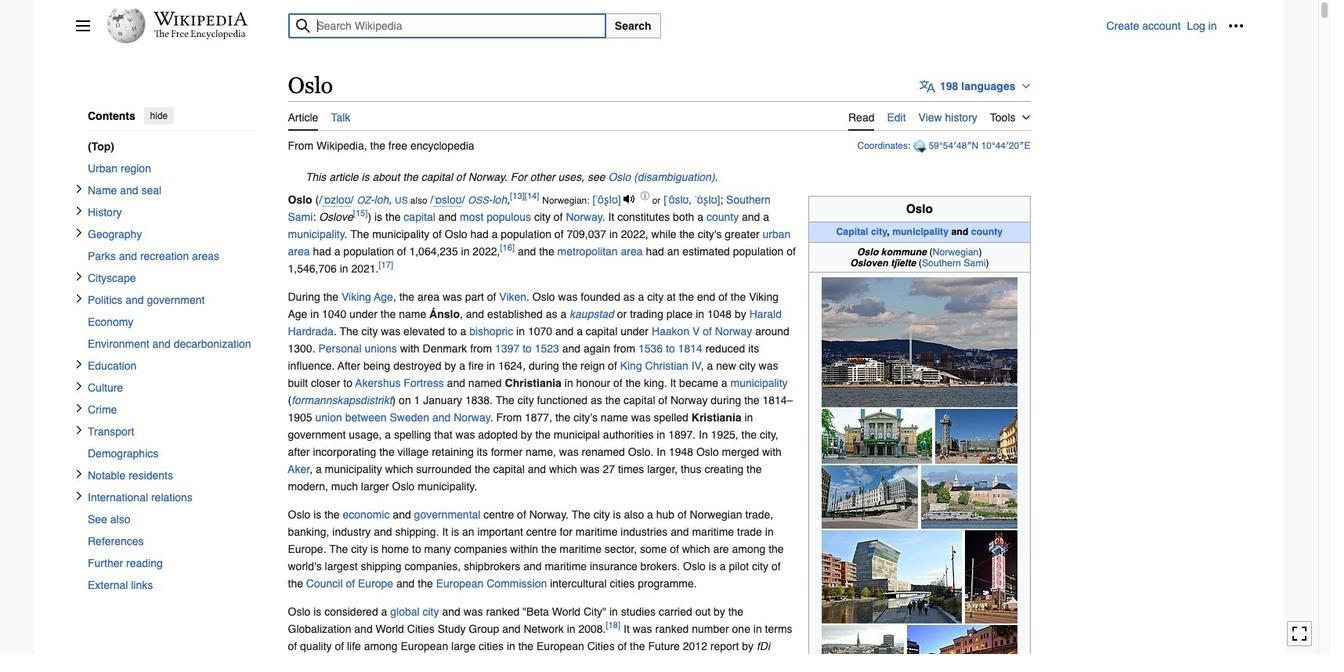 Task type: locate. For each thing, give the bounding box(es) containing it.
personal tools navigation
[[1106, 13, 1248, 38]]

1 x small image from the top
[[74, 227, 83, 237]]

wikipedia image
[[153, 12, 247, 26]]

1 vertical spatial x small image
[[74, 381, 83, 390]]

x small image
[[74, 227, 83, 237], [74, 381, 83, 390]]

log in and more options image
[[1228, 18, 1244, 34]]

None search field
[[269, 13, 1106, 38]]

main content
[[282, 71, 1244, 654]]

0 vertical spatial x small image
[[74, 227, 83, 237]]

x small image
[[74, 184, 83, 193], [74, 206, 83, 215], [74, 271, 83, 281], [74, 293, 83, 303], [74, 359, 83, 369], [74, 403, 83, 412], [74, 425, 83, 434]]

language progressive image
[[920, 78, 935, 94]]

play audio image
[[624, 193, 635, 204]]

fullscreen image
[[1292, 626, 1308, 642]]

help:ipa/norwegian image
[[692, 193, 695, 206]]

Search Wikipedia search field
[[288, 13, 606, 38]]

4 x small image from the top
[[74, 293, 83, 303]]

note
[[288, 168, 1031, 185]]

3 x small image from the top
[[74, 271, 83, 281]]

the free encyclopedia image
[[154, 30, 246, 40]]



Task type: vqa. For each thing, say whether or not it's contained in the screenshot.
fourth x small icon from the bottom
yes



Task type: describe. For each thing, give the bounding box(es) containing it.
1 x small image from the top
[[74, 184, 83, 193]]

7 x small image from the top
[[74, 425, 83, 434]]

2 x small image from the top
[[74, 206, 83, 215]]

2 x small image from the top
[[74, 381, 83, 390]]

6 x small image from the top
[[74, 403, 83, 412]]

5 x small image from the top
[[74, 359, 83, 369]]

show location on an interactive map image
[[913, 139, 929, 153]]

menu image
[[75, 18, 90, 34]]



